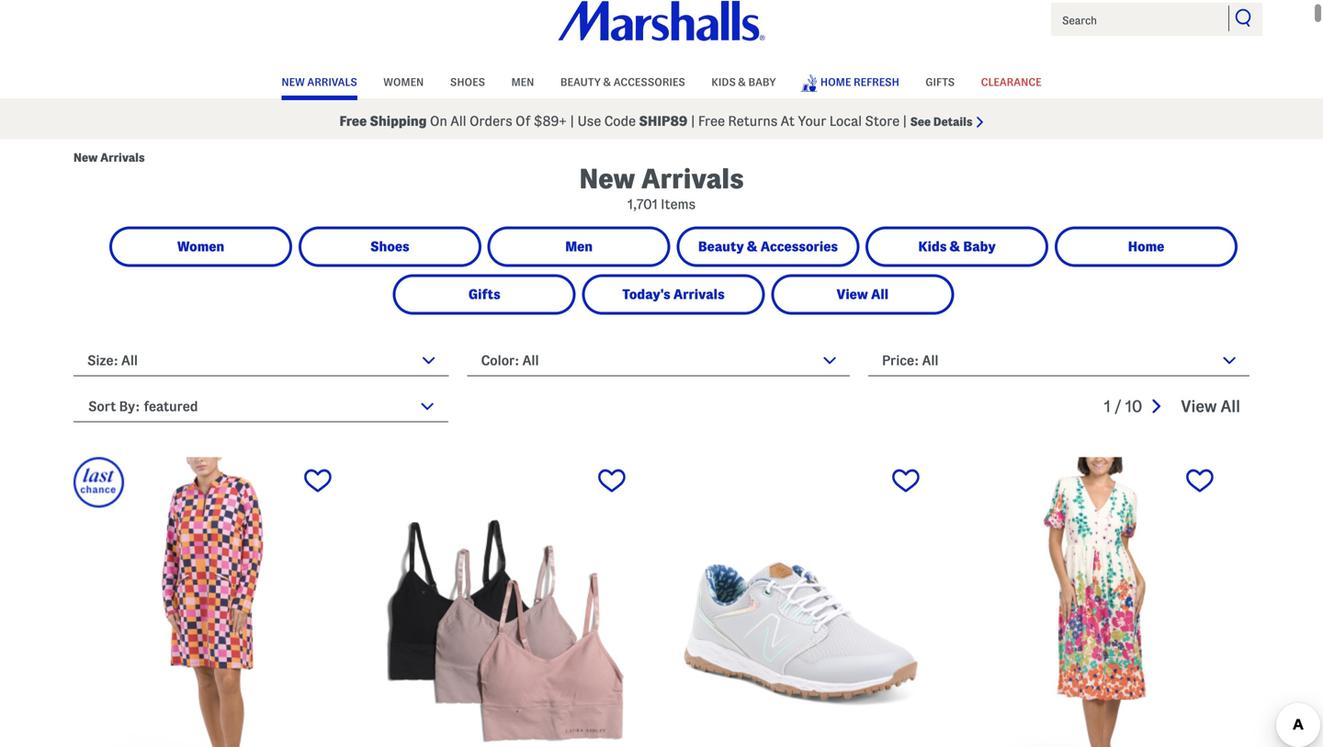 Task type: vqa. For each thing, say whether or not it's contained in the screenshot.
left –
no



Task type: describe. For each thing, give the bounding box(es) containing it.
1 | from the left
[[570, 113, 574, 129]]

size:
[[87, 353, 118, 368]]

1 vertical spatial kids & baby link
[[869, 229, 1046, 264]]

kids for the bottom kids & baby link
[[918, 239, 947, 254]]

0 vertical spatial women link
[[383, 67, 424, 95]]

site search search field
[[1049, 1, 1264, 38]]

all inside marquee
[[450, 113, 466, 129]]

details
[[933, 115, 973, 128]]

ship89
[[639, 113, 688, 129]]

floral cascade puff sleeve midi dress image
[[956, 457, 1233, 747]]

1 / 10
[[1104, 397, 1143, 415]]

view
[[1181, 397, 1217, 415]]

today's arrivals
[[622, 287, 725, 302]]

0 horizontal spatial new arrivals
[[74, 151, 145, 164]]

arrivals inside menu bar
[[307, 76, 357, 88]]

0 horizontal spatial gifts
[[468, 287, 500, 302]]

upf 50 plus long sleeve printed mini dress image
[[74, 457, 351, 747]]

1 vertical spatial shoes link
[[301, 229, 479, 264]]

0 vertical spatial shoes link
[[450, 67, 485, 95]]

women for bottommost women link
[[177, 239, 224, 254]]

Search text field
[[1049, 1, 1264, 38]]

sort
[[88, 399, 116, 414]]

home for home refresh
[[820, 76, 851, 88]]

kids & baby for the top kids & baby link
[[711, 76, 776, 88]]

1
[[1104, 397, 1111, 415]]

baby for the bottom kids & baby link
[[963, 239, 996, 254]]

new inside banner
[[282, 76, 305, 88]]

on
[[430, 113, 447, 129]]

10
[[1125, 397, 1143, 415]]

2 free from the left
[[698, 113, 725, 129]]

today's
[[622, 287, 670, 302]]

local
[[830, 113, 862, 129]]

price:
[[882, 353, 919, 368]]

all for color:
[[522, 353, 539, 368]]

& for the top kids & baby link
[[738, 76, 746, 88]]

accessories for top beauty & accessories link
[[614, 76, 685, 88]]

see
[[910, 115, 931, 128]]

size: all
[[87, 353, 138, 368]]

1 vertical spatial gifts link
[[396, 277, 573, 312]]

use
[[578, 113, 601, 129]]

1 vertical spatial men link
[[490, 229, 668, 264]]

navigation inside product sorting navigation
[[1104, 385, 1250, 429]]

1,701
[[628, 197, 658, 212]]

baby for the top kids & baby link
[[748, 76, 776, 88]]

beauty for bottom beauty & accessories link
[[698, 239, 744, 254]]

0 horizontal spatial new
[[74, 151, 98, 164]]

marshalls home image
[[558, 1, 765, 41]]

product pagination menu bar
[[1104, 385, 1250, 429]]

view all link
[[774, 277, 951, 312]]

1 vertical spatial women link
[[112, 229, 289, 264]]

all for price:
[[922, 353, 939, 368]]

color:
[[481, 353, 519, 368]]

men inside banner
[[511, 76, 534, 88]]

menu bar inside banner
[[74, 65, 1250, 98]]

1 free from the left
[[339, 113, 367, 129]]

shipping
[[370, 113, 427, 129]]

kids for the top kids & baby link
[[711, 76, 736, 88]]

new inside new arrivals 1,701 items
[[579, 164, 635, 193]]

women for top women link
[[383, 76, 424, 88]]

/
[[1114, 397, 1122, 415]]

beauty & accessories for bottom beauty & accessories link
[[698, 239, 838, 254]]

3pk ribbed bras with scalloped waistband and printed logo image
[[368, 457, 645, 747]]

accessories for bottom beauty & accessories link
[[761, 239, 838, 254]]

shoes inside banner
[[450, 76, 485, 88]]

clearance
[[981, 76, 1042, 88]]



Task type: locate. For each thing, give the bounding box(es) containing it.
today's arrivals link
[[585, 277, 762, 312]]

home inside 'link'
[[1128, 239, 1164, 254]]

new arrivals 1,701 items
[[579, 164, 744, 212]]

1 horizontal spatial free
[[698, 113, 725, 129]]

items
[[661, 197, 696, 212]]

men link
[[511, 67, 534, 95], [490, 229, 668, 264]]

0 vertical spatial kids & baby
[[711, 76, 776, 88]]

1 vertical spatial men
[[565, 239, 593, 254]]

men
[[511, 76, 534, 88], [565, 239, 593, 254]]

0 horizontal spatial beauty & accessories
[[560, 76, 685, 88]]

free left the shipping
[[339, 113, 367, 129]]

beauty up today's arrivals
[[698, 239, 744, 254]]

beauty & accessories link
[[560, 67, 685, 95], [679, 229, 857, 264]]

marquee
[[0, 103, 1323, 139]]

code
[[604, 113, 636, 129]]

banner containing free shipping
[[0, 0, 1323, 139]]

0 vertical spatial beauty & accessories
[[560, 76, 685, 88]]

arrivals inside new arrivals 1,701 items
[[641, 164, 744, 193]]

shoes link
[[450, 67, 485, 95], [301, 229, 479, 264]]

| right ship89
[[691, 113, 695, 129]]

1 vertical spatial baby
[[963, 239, 996, 254]]

free shipping on all orders of $89+ | use code ship89 | free returns at your local store | see details
[[339, 113, 973, 129]]

home inside banner
[[820, 76, 851, 88]]

home link
[[1058, 229, 1235, 264]]

new
[[282, 76, 305, 88], [74, 151, 98, 164], [579, 164, 635, 193]]

0 horizontal spatial baby
[[748, 76, 776, 88]]

0 vertical spatial kids & baby link
[[711, 67, 776, 95]]

& for the bottom kids & baby link
[[950, 239, 960, 254]]

kids & baby for the bottom kids & baby link
[[918, 239, 996, 254]]

kids up view all link on the top
[[918, 239, 947, 254]]

home for home
[[1128, 239, 1164, 254]]

1 horizontal spatial shoes
[[450, 76, 485, 88]]

1 vertical spatial women
[[177, 239, 224, 254]]

beauty
[[560, 76, 601, 88], [698, 239, 744, 254]]

1 horizontal spatial gifts link
[[926, 67, 955, 95]]

& for top beauty & accessories link
[[603, 76, 611, 88]]

2 horizontal spatial new
[[579, 164, 635, 193]]

navigation containing 1 / 10
[[1104, 385, 1250, 429]]

1 vertical spatial shoes
[[370, 239, 409, 254]]

0 vertical spatial beauty & accessories link
[[560, 67, 685, 95]]

0 horizontal spatial kids & baby link
[[711, 67, 776, 95]]

0 horizontal spatial kids & baby
[[711, 76, 776, 88]]

1 vertical spatial beauty & accessories link
[[679, 229, 857, 264]]

1 horizontal spatial accessories
[[761, 239, 838, 254]]

1 horizontal spatial new
[[282, 76, 305, 88]]

0 vertical spatial men
[[511, 76, 534, 88]]

featured
[[144, 399, 198, 414]]

none submit inside site search search field
[[1235, 8, 1253, 27]]

1 vertical spatial kids
[[918, 239, 947, 254]]

all right price:
[[922, 353, 939, 368]]

0 horizontal spatial men
[[511, 76, 534, 88]]

all right 'size:' at the top left
[[121, 353, 138, 368]]

returns
[[728, 113, 778, 129]]

0 horizontal spatial gifts link
[[396, 277, 573, 312]]

0 vertical spatial women
[[383, 76, 424, 88]]

all right the on
[[450, 113, 466, 129]]

beauty & accessories for top beauty & accessories link
[[560, 76, 685, 88]]

0 horizontal spatial beauty
[[560, 76, 601, 88]]

0 horizontal spatial kids
[[711, 76, 736, 88]]

marquee containing free shipping
[[0, 103, 1323, 139]]

1 horizontal spatial gifts
[[926, 76, 955, 88]]

beauty inside banner
[[560, 76, 601, 88]]

$89+
[[534, 113, 567, 129]]

&
[[603, 76, 611, 88], [738, 76, 746, 88], [747, 239, 758, 254], [950, 239, 960, 254]]

None submit
[[1235, 8, 1253, 27]]

menu bar containing new arrivals
[[74, 65, 1250, 98]]

accessories inside banner
[[614, 76, 685, 88]]

accessories up the free shipping on all orders of $89+ | use code ship89 | free returns at your local store | see details
[[614, 76, 685, 88]]

kids up 'returns'
[[711, 76, 736, 88]]

0 vertical spatial men link
[[511, 67, 534, 95]]

all for size:
[[121, 353, 138, 368]]

sort by: featured
[[88, 399, 198, 414]]

clearance link
[[981, 67, 1042, 95]]

waterproof fresh foam golf shoes image
[[662, 457, 939, 747]]

1 vertical spatial beauty & accessories
[[698, 239, 838, 254]]

| left the use
[[570, 113, 574, 129]]

1 horizontal spatial kids
[[918, 239, 947, 254]]

all
[[1221, 397, 1240, 415]]

1 horizontal spatial |
[[691, 113, 695, 129]]

1 vertical spatial kids & baby
[[918, 239, 996, 254]]

view all
[[837, 287, 889, 302]]

0 vertical spatial gifts
[[926, 76, 955, 88]]

beauty & accessories inside banner
[[560, 76, 685, 88]]

view all
[[1181, 397, 1240, 415]]

kids & baby link
[[711, 67, 776, 95], [869, 229, 1046, 264]]

0 horizontal spatial |
[[570, 113, 574, 129]]

1 vertical spatial home
[[1128, 239, 1164, 254]]

gifts
[[926, 76, 955, 88], [468, 287, 500, 302]]

gifts inside banner
[[926, 76, 955, 88]]

navigation
[[1104, 385, 1250, 429]]

kids inside banner
[[711, 76, 736, 88]]

2 | from the left
[[691, 113, 695, 129]]

store |
[[865, 113, 907, 129]]

free
[[339, 113, 367, 129], [698, 113, 725, 129]]

gifts link up color:
[[396, 277, 573, 312]]

by:
[[119, 399, 140, 414]]

& for bottom beauty & accessories link
[[747, 239, 758, 254]]

men link down 1,701
[[490, 229, 668, 264]]

0 vertical spatial new arrivals
[[282, 76, 357, 88]]

0 vertical spatial gifts link
[[926, 67, 955, 95]]

0 horizontal spatial free
[[339, 113, 367, 129]]

1 horizontal spatial women link
[[383, 67, 424, 95]]

0 horizontal spatial women
[[177, 239, 224, 254]]

baby
[[748, 76, 776, 88], [963, 239, 996, 254]]

shoes
[[450, 76, 485, 88], [370, 239, 409, 254]]

arrivals
[[307, 76, 357, 88], [100, 151, 145, 164], [641, 164, 744, 193], [673, 287, 725, 302]]

0 horizontal spatial accessories
[[614, 76, 685, 88]]

beauty for top beauty & accessories link
[[560, 76, 601, 88]]

0 vertical spatial accessories
[[614, 76, 685, 88]]

0 horizontal spatial women link
[[112, 229, 289, 264]]

free left 'returns'
[[698, 113, 725, 129]]

1 horizontal spatial kids & baby
[[918, 239, 996, 254]]

home
[[820, 76, 851, 88], [1128, 239, 1164, 254]]

kids & baby
[[711, 76, 776, 88], [918, 239, 996, 254]]

all right color:
[[522, 353, 539, 368]]

new arrivals link
[[282, 67, 357, 95]]

gifts link inside menu bar
[[926, 67, 955, 95]]

gifts up color:
[[468, 287, 500, 302]]

at
[[781, 113, 795, 129]]

1 vertical spatial accessories
[[761, 239, 838, 254]]

view all link
[[1181, 397, 1240, 415]]

women
[[383, 76, 424, 88], [177, 239, 224, 254]]

kids & baby inside menu bar
[[711, 76, 776, 88]]

see details link
[[910, 115, 984, 128]]

price: all
[[882, 353, 939, 368]]

beauty & accessories inside beauty & accessories link
[[698, 239, 838, 254]]

0 vertical spatial kids
[[711, 76, 736, 88]]

banner
[[0, 0, 1323, 139]]

0 horizontal spatial home
[[820, 76, 851, 88]]

product sorting navigation
[[74, 385, 1250, 436]]

1 vertical spatial beauty
[[698, 239, 744, 254]]

0 vertical spatial beauty
[[560, 76, 601, 88]]

accessories up view
[[761, 239, 838, 254]]

accessories
[[614, 76, 685, 88], [761, 239, 838, 254]]

1 horizontal spatial baby
[[963, 239, 996, 254]]

1 horizontal spatial new arrivals
[[282, 76, 357, 88]]

1 horizontal spatial men
[[565, 239, 593, 254]]

1 horizontal spatial home
[[1128, 239, 1164, 254]]

0 horizontal spatial shoes
[[370, 239, 409, 254]]

all
[[450, 113, 466, 129], [871, 287, 889, 302], [121, 353, 138, 368], [522, 353, 539, 368], [922, 353, 939, 368]]

1 vertical spatial new arrivals
[[74, 151, 145, 164]]

gifts link up see details link
[[926, 67, 955, 95]]

gifts link
[[926, 67, 955, 95], [396, 277, 573, 312]]

home refresh link
[[801, 65, 899, 97]]

1 horizontal spatial women
[[383, 76, 424, 88]]

men link up of
[[511, 67, 534, 95]]

women link
[[383, 67, 424, 95], [112, 229, 289, 264]]

0 vertical spatial home
[[820, 76, 851, 88]]

kids
[[711, 76, 736, 88], [918, 239, 947, 254]]

color: all
[[481, 353, 539, 368]]

all right view
[[871, 287, 889, 302]]

beauty & accessories
[[560, 76, 685, 88], [698, 239, 838, 254]]

new arrivals
[[282, 76, 357, 88], [74, 151, 145, 164]]

baby inside banner
[[748, 76, 776, 88]]

gifts up see details link
[[926, 76, 955, 88]]

view
[[837, 287, 868, 302]]

1 horizontal spatial beauty & accessories
[[698, 239, 838, 254]]

1 horizontal spatial kids & baby link
[[869, 229, 1046, 264]]

refresh
[[854, 76, 899, 88]]

beauty up the use
[[560, 76, 601, 88]]

|
[[570, 113, 574, 129], [691, 113, 695, 129]]

home refresh
[[820, 76, 899, 88]]

of
[[516, 113, 531, 129]]

orders
[[470, 113, 512, 129]]

1 horizontal spatial beauty
[[698, 239, 744, 254]]

0 vertical spatial shoes
[[450, 76, 485, 88]]

your
[[798, 113, 826, 129]]

1 vertical spatial gifts
[[468, 287, 500, 302]]

women inside banner
[[383, 76, 424, 88]]

menu bar
[[74, 65, 1250, 98]]

0 vertical spatial baby
[[748, 76, 776, 88]]



